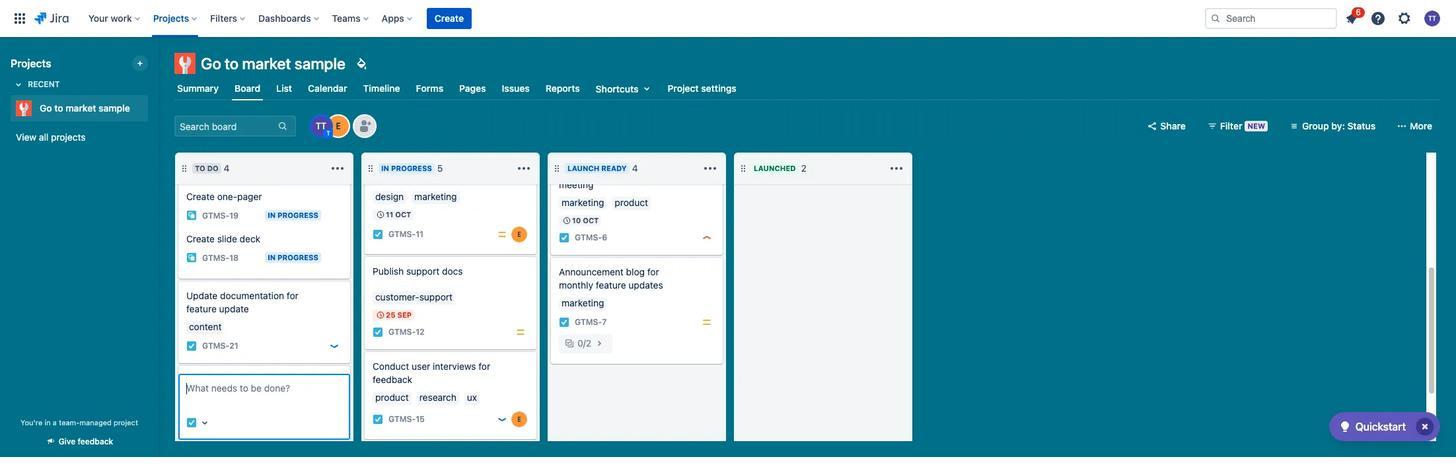 Task type: describe. For each thing, give the bounding box(es) containing it.
low image
[[329, 341, 340, 352]]

feedback inside the conduct user interviews for feedback
[[373, 374, 412, 385]]

15
[[416, 415, 425, 424]]

4 for launch ready 4
[[632, 163, 638, 174]]

0 horizontal spatial projects
[[11, 57, 51, 69]]

your work
[[88, 13, 132, 24]]

task image for gtms-6
[[559, 233, 570, 243]]

gtms-19 link
[[202, 210, 239, 221]]

filters button
[[206, 8, 250, 29]]

recent
[[28, 79, 60, 89]]

task image for conduct user interviews for feedback
[[373, 414, 383, 425]]

gtms-12 link
[[389, 327, 425, 338]]

team
[[246, 375, 267, 386]]

group
[[1302, 120, 1329, 131]]

feature inside update documentation for feature update
[[186, 303, 217, 315]]

in progress for create one-pager
[[268, 211, 318, 220]]

do
[[207, 164, 218, 172]]

give feedback button
[[37, 431, 121, 453]]

medium image for gtms-12
[[515, 327, 526, 338]]

teams button
[[328, 8, 374, 29]]

interviews
[[433, 361, 476, 372]]

projects
[[51, 131, 86, 143]]

projects button
[[149, 8, 202, 29]]

update
[[186, 290, 218, 301]]

feature inside announcement blog for monthly feature updates
[[596, 279, 626, 291]]

market inside 'link'
[[66, 102, 96, 114]]

board
[[235, 82, 260, 94]]

project settings
[[668, 83, 737, 94]]

quickstart button
[[1329, 412, 1440, 441]]

product and marketing kickoff meeting
[[559, 166, 687, 190]]

blitz with dev team
[[186, 375, 267, 386]]

gtms-20 link
[[202, 168, 240, 179]]

update
[[219, 303, 249, 315]]

gtms- for 21
[[202, 341, 229, 351]]

view
[[16, 131, 36, 143]]

you're in a team-managed project
[[21, 418, 138, 427]]

reports link
[[543, 77, 583, 100]]

issues
[[502, 83, 530, 94]]

21
[[229, 341, 238, 351]]

settings image
[[1397, 11, 1413, 26]]

gtms-6
[[575, 233, 607, 243]]

docs
[[442, 266, 463, 277]]

gtms-11
[[389, 230, 424, 239]]

banner containing your work
[[0, 0, 1456, 37]]

task image for blitz with dev team
[[186, 420, 197, 431]]

blog
[[626, 266, 645, 278]]

create button
[[427, 8, 472, 29]]

pages
[[459, 83, 486, 94]]

help image
[[1370, 11, 1386, 26]]

sub task image for create faqs
[[186, 168, 197, 179]]

11 october 2023 image
[[375, 209, 386, 220]]

shortcuts
[[596, 83, 639, 94]]

work
[[111, 13, 132, 24]]

projects inside dropdown button
[[153, 13, 189, 24]]

conduct
[[373, 361, 409, 372]]

11 october 2023 image
[[375, 209, 386, 220]]

gtms-21
[[202, 341, 238, 351]]

sub task image
[[186, 210, 197, 221]]

filters
[[210, 13, 237, 24]]

timeline
[[363, 83, 400, 94]]

for for announcement blog for monthly feature updates
[[647, 266, 659, 278]]

a
[[53, 418, 57, 427]]

in inside in progress 5
[[381, 164, 389, 172]]

task image for gtms-7
[[559, 317, 570, 328]]

your profile and settings image
[[1425, 11, 1440, 26]]

to inside "go to market sample" 'link'
[[54, 102, 63, 114]]

set background color image
[[353, 56, 369, 71]]

gtms- for 15
[[389, 415, 416, 424]]

gtms-22
[[202, 420, 239, 430]]

dev
[[228, 375, 243, 386]]

/
[[583, 338, 586, 349]]

gtms-19
[[202, 211, 239, 221]]

feedback inside 'button'
[[78, 437, 113, 447]]

primary element
[[8, 0, 1205, 37]]

Search board text field
[[176, 117, 276, 135]]

tab list containing board
[[167, 77, 1448, 100]]

18
[[229, 253, 239, 263]]

gtms-18
[[202, 253, 239, 263]]

sidebar navigation image
[[144, 53, 173, 79]]

in for create slide deck
[[268, 253, 276, 262]]

appswitcher icon image
[[12, 11, 28, 26]]

gtms- for 7
[[575, 317, 602, 327]]

list link
[[274, 77, 295, 100]]

22
[[229, 420, 239, 430]]

medium image
[[497, 229, 507, 240]]

25 september 2023 image
[[375, 310, 386, 320]]

webinar
[[395, 165, 429, 176]]

gtms- for 22
[[202, 420, 229, 430]]

project
[[114, 418, 138, 427]]

11 oct
[[386, 210, 411, 219]]

1 horizontal spatial 11
[[416, 230, 424, 239]]

gtms-7 link
[[575, 317, 607, 328]]

progress for deck
[[278, 253, 318, 262]]

10
[[572, 216, 581, 225]]

progress for pager
[[278, 211, 318, 220]]

support
[[406, 266, 440, 277]]

issues link
[[499, 77, 532, 100]]

oct for webinar
[[395, 210, 411, 219]]

sample inside 'link'
[[99, 102, 130, 114]]

for inside the conduct user interviews for feedback
[[479, 361, 490, 372]]

conduct user interviews for feedback
[[373, 361, 490, 385]]

1 horizontal spatial go
[[201, 54, 221, 73]]

task image down 25 september 2023 image
[[373, 327, 383, 338]]

more
[[1410, 120, 1432, 131]]

kickoff
[[659, 166, 687, 177]]

apps button
[[378, 8, 417, 29]]

user
[[412, 361, 430, 372]]

progress inside in progress 5
[[391, 164, 432, 172]]

create for create faqs
[[186, 149, 215, 160]]

team-
[[59, 418, 80, 427]]

gtms-18 link
[[202, 252, 239, 264]]

summary
[[177, 83, 219, 94]]

deck
[[240, 233, 260, 245]]

in progress for create slide deck
[[268, 253, 318, 262]]



Task type: locate. For each thing, give the bounding box(es) containing it.
task image left gtms-22 link
[[186, 420, 197, 431]]

task image left the gtms-22
[[186, 418, 197, 428]]

11
[[386, 210, 393, 219], [416, 230, 424, 239]]

go to market sample up view all projects link
[[40, 102, 130, 114]]

feedback
[[373, 374, 412, 385], [78, 437, 113, 447]]

task image left gtms-6 link
[[559, 233, 570, 243]]

gtms- for 6
[[575, 233, 602, 243]]

go down recent
[[40, 102, 52, 114]]

documentation
[[220, 290, 284, 301]]

sample
[[294, 54, 345, 73], [99, 102, 130, 114]]

monthly
[[559, 279, 593, 291]]

high image
[[702, 233, 712, 243]]

gtms- inside "link"
[[575, 317, 602, 327]]

1 vertical spatial in progress
[[268, 253, 318, 262]]

gtms-20
[[202, 168, 240, 178]]

in right 19
[[268, 211, 276, 220]]

gtms-12
[[389, 327, 425, 337]]

create for create slide deck
[[186, 233, 215, 245]]

you're
[[21, 418, 42, 427]]

launched 2
[[754, 163, 807, 174]]

forms link
[[413, 77, 446, 100]]

add to starred image
[[144, 100, 160, 116]]

managed
[[80, 418, 112, 427]]

create right apps dropdown button
[[435, 13, 464, 24]]

1 sub task image from the top
[[186, 168, 197, 179]]

launch ready 4
[[568, 163, 638, 174]]

group by: status
[[1302, 120, 1376, 131]]

progress right 19
[[278, 211, 318, 220]]

1 horizontal spatial oct
[[583, 216, 599, 225]]

create down sub task image
[[186, 233, 215, 245]]

updates
[[629, 279, 663, 291]]

0 horizontal spatial 6
[[602, 233, 607, 243]]

pager
[[237, 191, 262, 202]]

eloisefrancis23 image left add people 'image'
[[328, 116, 349, 137]]

0
[[577, 338, 583, 349]]

gtms-
[[202, 168, 229, 178], [202, 211, 229, 221], [389, 230, 416, 239], [575, 233, 602, 243], [202, 253, 229, 263], [575, 317, 602, 327], [389, 327, 416, 337], [202, 341, 229, 351], [389, 415, 416, 424], [202, 420, 229, 430]]

gtms- for 19
[[202, 211, 229, 221]]

for inside announcement blog for monthly feature updates
[[647, 266, 659, 278]]

your
[[88, 13, 108, 24]]

dashboards
[[258, 13, 311, 24]]

4 down the faqs
[[224, 163, 230, 174]]

launched
[[754, 164, 796, 172]]

0 vertical spatial sub task image
[[186, 168, 197, 179]]

0 horizontal spatial 11
[[386, 210, 393, 219]]

0 horizontal spatial go
[[40, 102, 52, 114]]

feature down "update"
[[186, 303, 217, 315]]

gtms- for 11
[[389, 230, 416, 239]]

11 up gtms-11
[[386, 210, 393, 219]]

11 up the publish support docs
[[416, 230, 424, 239]]

go
[[201, 54, 221, 73], [40, 102, 52, 114]]

eloisefrancis23 image
[[511, 227, 527, 242]]

0 horizontal spatial oct
[[395, 210, 411, 219]]

sub task image left gtms-18 link
[[186, 253, 197, 263]]

2 right launched at the right
[[801, 163, 807, 174]]

0 vertical spatial in progress
[[268, 211, 318, 220]]

feature down announcement
[[596, 279, 626, 291]]

1 vertical spatial go
[[40, 102, 52, 114]]

task image left gtms-15 link
[[373, 414, 383, 425]]

to down recent
[[54, 102, 63, 114]]

go up the summary
[[201, 54, 221, 73]]

1 vertical spatial task image
[[559, 317, 570, 328]]

0 vertical spatial go to market sample
[[201, 54, 345, 73]]

task image
[[559, 233, 570, 243], [559, 317, 570, 328], [186, 418, 197, 428]]

What needs to be done? - Press the "Enter" key to submit or the "Escape" key to cancel. text field
[[186, 382, 342, 408]]

2 vertical spatial task image
[[186, 418, 197, 428]]

add people image
[[357, 118, 373, 134]]

1 horizontal spatial feature
[[596, 279, 626, 291]]

gtms- for 12
[[389, 327, 416, 337]]

gtms- for 20
[[202, 168, 229, 178]]

medium image for gtms-7
[[702, 317, 712, 328]]

0 vertical spatial market
[[242, 54, 291, 73]]

by:
[[1332, 120, 1345, 131]]

0 vertical spatial 2
[[801, 163, 807, 174]]

0 vertical spatial for
[[647, 266, 659, 278]]

1 column actions menu image from the left
[[330, 161, 346, 176]]

0 vertical spatial feature
[[596, 279, 626, 291]]

for for update documentation for feature update
[[287, 290, 299, 301]]

0 horizontal spatial go to market sample
[[40, 102, 130, 114]]

1 vertical spatial eloisefrancis23 image
[[511, 412, 527, 427]]

0 vertical spatial to
[[225, 54, 239, 73]]

eloisefrancis23 image
[[328, 116, 349, 137], [511, 412, 527, 427]]

1 vertical spatial 6
[[602, 233, 607, 243]]

0 horizontal spatial medium image
[[515, 327, 526, 338]]

for right documentation
[[287, 290, 299, 301]]

create for create
[[435, 13, 464, 24]]

1 vertical spatial progress
[[278, 211, 318, 220]]

projects up sidebar navigation icon
[[153, 13, 189, 24]]

to up "board"
[[225, 54, 239, 73]]

1 vertical spatial sample
[[99, 102, 130, 114]]

1 vertical spatial feature
[[186, 303, 217, 315]]

slide
[[217, 233, 237, 245]]

eloisefrancis23 image right low icon
[[511, 412, 527, 427]]

progress up documentation
[[278, 253, 318, 262]]

publish support docs
[[373, 266, 463, 277]]

1 vertical spatial for
[[287, 290, 299, 301]]

2 sub task image from the top
[[186, 253, 197, 263]]

to do 4
[[195, 163, 230, 174]]

create slide deck
[[186, 233, 260, 245]]

6 left help icon
[[1356, 7, 1361, 17]]

oct up gtms-11
[[395, 210, 411, 219]]

gtms-6 link
[[575, 232, 607, 244]]

check image
[[1337, 419, 1353, 435]]

for up updates
[[647, 266, 659, 278]]

create for create one-pager
[[186, 191, 215, 202]]

for inside update documentation for feature update
[[287, 290, 299, 301]]

project settings link
[[665, 77, 739, 100]]

project
[[668, 83, 699, 94]]

gtms-15
[[389, 415, 425, 424]]

go inside "go to market sample" 'link'
[[40, 102, 52, 114]]

4 for to do 4
[[224, 163, 230, 174]]

1 horizontal spatial eloisefrancis23 image
[[511, 412, 527, 427]]

7
[[602, 317, 607, 327]]

projects up recent
[[11, 57, 51, 69]]

0 horizontal spatial feature
[[186, 303, 217, 315]]

2 horizontal spatial for
[[647, 266, 659, 278]]

10 oct
[[572, 216, 599, 225]]

0 horizontal spatial eloisefrancis23 image
[[328, 116, 349, 137]]

column actions menu image
[[516, 161, 532, 176]]

give feedback
[[59, 437, 113, 447]]

0 horizontal spatial market
[[66, 102, 96, 114]]

1 horizontal spatial 4
[[632, 163, 638, 174]]

20
[[229, 168, 240, 178]]

0 / 2
[[577, 338, 591, 349]]

product
[[559, 166, 593, 177]]

0 vertical spatial progress
[[391, 164, 432, 172]]

column actions menu image right kickoff
[[702, 161, 718, 176]]

1 vertical spatial 2
[[586, 338, 591, 349]]

1 horizontal spatial go to market sample
[[201, 54, 345, 73]]

oct right 10
[[583, 216, 599, 225]]

2 4 from the left
[[632, 163, 638, 174]]

sub task image for create slide deck
[[186, 253, 197, 263]]

terry turtle image
[[311, 116, 332, 137]]

1 horizontal spatial 2
[[801, 163, 807, 174]]

1 vertical spatial sub task image
[[186, 253, 197, 263]]

2 vertical spatial progress
[[278, 253, 318, 262]]

6 up announcement
[[602, 233, 607, 243]]

1 vertical spatial to
[[54, 102, 63, 114]]

progress
[[391, 164, 432, 172], [278, 211, 318, 220], [278, 253, 318, 262]]

1 4 from the left
[[224, 163, 230, 174]]

in for create one-pager
[[268, 211, 276, 220]]

1 vertical spatial market
[[66, 102, 96, 114]]

announcement
[[559, 266, 624, 278]]

ready
[[601, 164, 627, 172]]

1 horizontal spatial 6
[[1356, 7, 1361, 17]]

publish
[[373, 266, 404, 277]]

give
[[59, 437, 76, 447]]

task image left gtms-7 "link"
[[559, 317, 570, 328]]

task image down 11 october 2023 image
[[373, 229, 383, 240]]

search image
[[1210, 13, 1221, 24]]

1 horizontal spatial to
[[225, 54, 239, 73]]

blitz
[[186, 375, 205, 386]]

1 horizontal spatial projects
[[153, 13, 189, 24]]

0 vertical spatial task image
[[559, 233, 570, 243]]

0 vertical spatial projects
[[153, 13, 189, 24]]

in
[[45, 418, 51, 427]]

low image
[[497, 414, 507, 425]]

dashboards button
[[254, 8, 324, 29]]

0 vertical spatial in
[[381, 164, 389, 172]]

1 vertical spatial projects
[[11, 57, 51, 69]]

4 right the ready
[[632, 163, 638, 174]]

2 vertical spatial for
[[479, 361, 490, 372]]

oct
[[395, 210, 411, 219], [583, 216, 599, 225]]

create project image
[[135, 58, 145, 69]]

create up to
[[186, 149, 215, 160]]

market
[[242, 54, 291, 73], [66, 102, 96, 114]]

sample up calendar on the left top of page
[[294, 54, 345, 73]]

task image for update documentation for feature update
[[186, 341, 197, 352]]

5
[[437, 163, 443, 174]]

19
[[229, 211, 239, 221]]

for right interviews
[[479, 361, 490, 372]]

create inside button
[[435, 13, 464, 24]]

pages link
[[457, 77, 489, 100]]

1 vertical spatial go to market sample
[[40, 102, 130, 114]]

projects
[[153, 13, 189, 24], [11, 57, 51, 69]]

tab list
[[167, 77, 1448, 100]]

Search field
[[1205, 8, 1337, 29]]

0 horizontal spatial sample
[[99, 102, 130, 114]]

progress left 5 at the left top
[[391, 164, 432, 172]]

0 vertical spatial 6
[[1356, 7, 1361, 17]]

teams
[[332, 13, 361, 24]]

1 horizontal spatial medium image
[[702, 317, 712, 328]]

and
[[595, 166, 611, 177]]

in right 18
[[268, 253, 276, 262]]

0 horizontal spatial for
[[287, 290, 299, 301]]

feedback down conduct
[[373, 374, 412, 385]]

1 horizontal spatial column actions menu image
[[702, 161, 718, 176]]

calendar
[[308, 83, 347, 94]]

1 horizontal spatial sample
[[294, 54, 345, 73]]

12
[[416, 327, 425, 337]]

1 horizontal spatial feedback
[[373, 374, 412, 385]]

1 horizontal spatial for
[[479, 361, 490, 372]]

0 vertical spatial feedback
[[373, 374, 412, 385]]

0 horizontal spatial to
[[54, 102, 63, 114]]

0 horizontal spatial 4
[[224, 163, 230, 174]]

gtms- for 18
[[202, 253, 229, 263]]

6 inside banner
[[1356, 7, 1361, 17]]

column actions menu image
[[330, 161, 346, 176], [702, 161, 718, 176]]

create
[[435, 13, 464, 24], [186, 149, 215, 160], [186, 191, 215, 202], [186, 233, 215, 245]]

market up view all projects link
[[66, 102, 96, 114]]

2 vertical spatial in
[[268, 253, 276, 262]]

apps
[[382, 13, 404, 24]]

1 in progress from the top
[[268, 211, 318, 220]]

25 september 2023 image
[[375, 310, 386, 320]]

1 horizontal spatial market
[[242, 54, 291, 73]]

0 vertical spatial eloisefrancis23 image
[[328, 116, 349, 137]]

task image left gtms-21 link
[[186, 341, 197, 352]]

in progress right 19
[[268, 211, 318, 220]]

sample left add to starred image
[[99, 102, 130, 114]]

2 in progress from the top
[[268, 253, 318, 262]]

gtms-21 link
[[202, 341, 238, 352]]

gtms-11 link
[[389, 229, 424, 240]]

column actions menu image left host
[[330, 161, 346, 176]]

sep
[[397, 311, 412, 319]]

one-
[[217, 191, 237, 202]]

1 vertical spatial 11
[[416, 230, 424, 239]]

marketing
[[614, 166, 656, 177]]

medium image
[[702, 317, 712, 328], [515, 327, 526, 338]]

2 right 0
[[586, 338, 591, 349]]

create up sub task image
[[186, 191, 215, 202]]

4
[[224, 163, 230, 174], [632, 163, 638, 174]]

quickstart
[[1356, 421, 1406, 433]]

notifications image
[[1344, 11, 1360, 26]]

create faqs
[[186, 149, 240, 160]]

host webinar
[[373, 165, 429, 176]]

launch
[[568, 164, 600, 172]]

10 october 2023 image
[[562, 215, 572, 226], [562, 215, 572, 226]]

0 horizontal spatial 2
[[586, 338, 591, 349]]

gtms-15 link
[[389, 414, 425, 425]]

1 vertical spatial feedback
[[78, 437, 113, 447]]

go to market sample up list
[[201, 54, 345, 73]]

banner
[[0, 0, 1456, 37]]

go to market sample inside "go to market sample" 'link'
[[40, 102, 130, 114]]

reports
[[546, 83, 580, 94]]

view all projects
[[16, 131, 86, 143]]

1 vertical spatial in
[[268, 211, 276, 220]]

0 vertical spatial sample
[[294, 54, 345, 73]]

calendar link
[[305, 77, 350, 100]]

sub task image left "do" at the top of the page
[[186, 168, 197, 179]]

announcement blog for monthly feature updates
[[559, 266, 663, 291]]

2 column actions menu image from the left
[[702, 161, 718, 176]]

oct for and
[[583, 216, 599, 225]]

with
[[207, 375, 225, 386]]

sub task image
[[186, 168, 197, 179], [186, 253, 197, 263]]

0 vertical spatial 11
[[386, 210, 393, 219]]

jira image
[[34, 11, 69, 26], [34, 11, 69, 26]]

collapse recent projects image
[[11, 77, 26, 93]]

task image
[[373, 229, 383, 240], [373, 327, 383, 338], [186, 341, 197, 352], [373, 414, 383, 425], [186, 420, 197, 431]]

feedback down the managed
[[78, 437, 113, 447]]

in progress up documentation
[[268, 253, 318, 262]]

0 horizontal spatial column actions menu image
[[330, 161, 346, 176]]

0 vertical spatial go
[[201, 54, 221, 73]]

market up list
[[242, 54, 291, 73]]

dismiss quickstart image
[[1415, 416, 1436, 437]]

in left webinar
[[381, 164, 389, 172]]

0 horizontal spatial feedback
[[78, 437, 113, 447]]



Task type: vqa. For each thing, say whether or not it's contained in the screenshot.
Your work
yes



